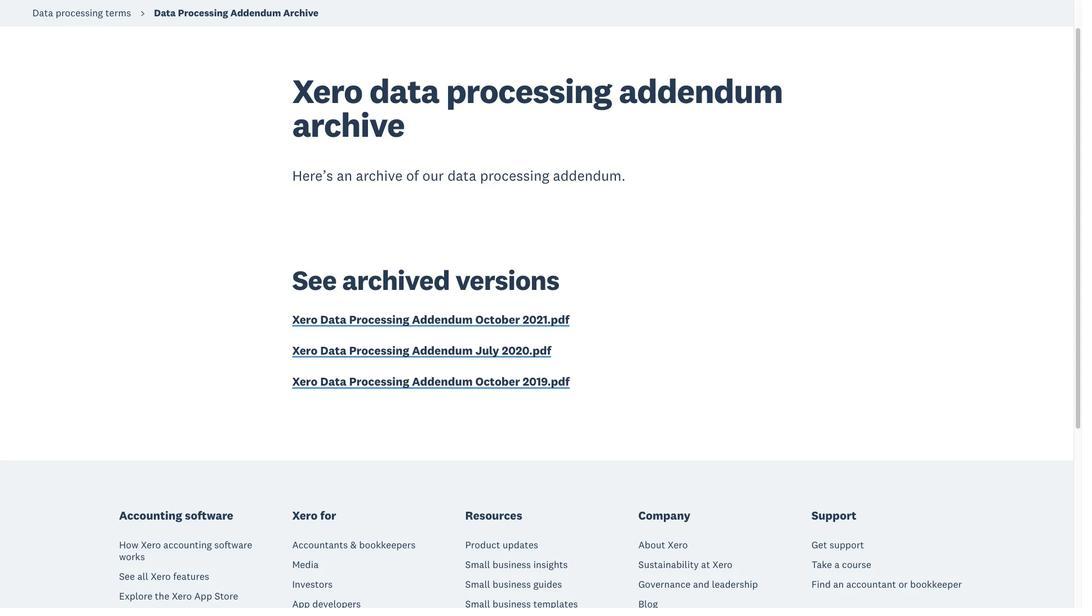 Task type: describe. For each thing, give the bounding box(es) containing it.
accountant
[[847, 579, 896, 591]]

find an accountant or bookkeeper link
[[812, 579, 962, 591]]

versions
[[455, 263, 559, 298]]

product
[[465, 539, 500, 551]]

accountants & bookkeepers link
[[292, 539, 416, 551]]

xero data processing addendum october 2019.pdf
[[292, 375, 570, 390]]

data processing terms link
[[32, 7, 131, 19]]

support
[[812, 509, 857, 523]]

xero inside xero data processing addendum october 2019.pdf link
[[292, 375, 318, 390]]

xero for
[[292, 509, 336, 523]]

see for see archived versions
[[292, 263, 337, 298]]

product updates link
[[465, 539, 538, 551]]

xero data processing addendum october 2019.pdf link
[[292, 375, 570, 392]]

get support link
[[812, 539, 864, 551]]

july
[[475, 344, 499, 358]]

2 vertical spatial processing
[[480, 167, 549, 185]]

data processing addendum archive
[[154, 7, 319, 19]]

data for xero data processing addendum july 2020.pdf
[[320, 344, 347, 358]]

data processing terms
[[32, 7, 131, 19]]

xero inside 'xero data processing addendum july 2020.pdf' link
[[292, 344, 318, 358]]

archived
[[342, 263, 450, 298]]

xero data processing addendum october 2021.pdf
[[292, 313, 570, 327]]

1 horizontal spatial data
[[448, 167, 476, 185]]

october for 2021.pdf
[[475, 313, 520, 327]]

how
[[119, 539, 138, 551]]

course
[[842, 559, 872, 571]]

addendum for xero data processing addendum july 2020.pdf
[[412, 344, 473, 358]]

here's
[[292, 167, 333, 185]]

see all xero features link
[[119, 571, 209, 583]]

app
[[194, 591, 212, 603]]

archive inside the 'xero data processing addendum archive'
[[292, 104, 405, 146]]

see archived versions
[[292, 263, 559, 298]]

company
[[639, 509, 691, 523]]

product updates
[[465, 539, 538, 551]]

business for guides
[[493, 579, 531, 591]]

small business guides
[[465, 579, 562, 591]]

processing for xero data processing addendum october 2019.pdf
[[349, 375, 409, 390]]

accountants
[[292, 539, 348, 551]]

support
[[830, 539, 864, 551]]

2019.pdf
[[523, 375, 570, 390]]

small business guides link
[[465, 579, 562, 591]]

investors link
[[292, 579, 333, 591]]

for
[[320, 509, 336, 523]]

find
[[812, 579, 831, 591]]

how xero accounting software works link
[[119, 539, 271, 563]]

addendum.
[[553, 167, 626, 185]]

take a course link
[[812, 559, 872, 571]]

media
[[292, 559, 319, 571]]

xero data processing addendum october 2021.pdf link
[[292, 313, 570, 330]]

xero data processing addendum july 2020.pdf link
[[292, 344, 551, 361]]

features
[[173, 571, 209, 583]]

addendum
[[619, 70, 783, 112]]

works
[[119, 551, 145, 563]]

processing inside breadcrumbs element
[[178, 7, 228, 19]]

here's an archive of our data processing addendum.
[[292, 167, 626, 185]]

find an accountant or bookkeeper
[[812, 579, 962, 591]]

data processing addendum archive link
[[154, 7, 319, 19]]

processing inside the 'xero data processing addendum archive'
[[446, 70, 612, 112]]

governance
[[639, 579, 691, 591]]

and
[[693, 579, 710, 591]]

guides
[[534, 579, 562, 591]]

&
[[350, 539, 357, 551]]

about
[[639, 539, 665, 551]]

how xero accounting software works
[[119, 539, 252, 563]]

see all xero features
[[119, 571, 209, 583]]

all
[[137, 571, 148, 583]]

the
[[155, 591, 169, 603]]

accounting
[[119, 509, 182, 523]]

take a course
[[812, 559, 872, 571]]

2021.pdf
[[523, 313, 570, 327]]

resources
[[465, 509, 522, 523]]

an for here's
[[337, 167, 352, 185]]



Task type: vqa. For each thing, say whether or not it's contained in the screenshot.
3rd '1' from the right
no



Task type: locate. For each thing, give the bounding box(es) containing it.
business
[[493, 559, 531, 571], [493, 579, 531, 591]]

media link
[[292, 559, 319, 571]]

0 horizontal spatial data
[[369, 70, 439, 112]]

leadership
[[712, 579, 758, 591]]

an right find
[[833, 579, 844, 591]]

2020.pdf
[[502, 344, 551, 358]]

bookkeepers
[[359, 539, 416, 551]]

sustainability at xero link
[[639, 559, 733, 571]]

accounting software
[[119, 509, 233, 523]]

an for find
[[833, 579, 844, 591]]

data
[[32, 7, 53, 19], [154, 7, 176, 19], [320, 313, 347, 327], [320, 344, 347, 358], [320, 375, 347, 390]]

small for small business insights
[[465, 559, 490, 571]]

addendum for xero data processing addendum october 2021.pdf
[[412, 313, 473, 327]]

processing for xero data processing addendum october 2021.pdf
[[349, 313, 409, 327]]

small
[[465, 559, 490, 571], [465, 579, 490, 591]]

data for xero data processing addendum october 2021.pdf
[[320, 313, 347, 327]]

addendum
[[230, 7, 281, 19], [412, 313, 473, 327], [412, 344, 473, 358], [412, 375, 473, 390]]

at
[[701, 559, 710, 571]]

xero inside the 'xero data processing addendum archive'
[[292, 70, 363, 112]]

see for see all xero features
[[119, 571, 135, 583]]

1 small from the top
[[465, 559, 490, 571]]

0 vertical spatial software
[[185, 509, 233, 523]]

addendum left archive
[[230, 7, 281, 19]]

governance and leadership link
[[639, 579, 758, 591]]

business down small business insights
[[493, 579, 531, 591]]

data for xero data processing addendum october 2019.pdf
[[320, 375, 347, 390]]

software inside how xero accounting software works
[[214, 539, 252, 551]]

get
[[812, 539, 827, 551]]

terms
[[105, 7, 131, 19]]

1 vertical spatial small
[[465, 579, 490, 591]]

xero data processing addendum july 2020.pdf
[[292, 344, 551, 358]]

1 horizontal spatial see
[[292, 263, 337, 298]]

1 business from the top
[[493, 559, 531, 571]]

data
[[369, 70, 439, 112], [448, 167, 476, 185]]

sustainability at xero
[[639, 559, 733, 571]]

0 vertical spatial archive
[[292, 104, 405, 146]]

small business insights link
[[465, 559, 568, 571]]

store
[[215, 591, 238, 603]]

xero
[[292, 70, 363, 112], [292, 313, 318, 327], [292, 344, 318, 358], [292, 375, 318, 390], [292, 509, 318, 523], [141, 539, 161, 551], [668, 539, 688, 551], [713, 559, 733, 571], [151, 571, 171, 583], [172, 591, 192, 603]]

software up accounting at the left bottom
[[185, 509, 233, 523]]

processing inside breadcrumbs element
[[56, 7, 103, 19]]

processing for xero data processing addendum july 2020.pdf
[[349, 344, 409, 358]]

1 vertical spatial see
[[119, 571, 135, 583]]

explore the xero app store
[[119, 591, 238, 603]]

1 vertical spatial business
[[493, 579, 531, 591]]

breadcrumbs element
[[0, 0, 1082, 27]]

an right here's
[[337, 167, 352, 185]]

1 vertical spatial processing
[[446, 70, 612, 112]]

addendum down xero data processing addendum october 2021.pdf link
[[412, 344, 473, 358]]

accountants & bookkeepers
[[292, 539, 416, 551]]

processing
[[178, 7, 228, 19], [349, 313, 409, 327], [349, 344, 409, 358], [349, 375, 409, 390]]

0 horizontal spatial an
[[337, 167, 352, 185]]

october for 2019.pdf
[[475, 375, 520, 390]]

1 vertical spatial an
[[833, 579, 844, 591]]

software right accounting at the left bottom
[[214, 539, 252, 551]]

our
[[423, 167, 444, 185]]

governance and leadership
[[639, 579, 758, 591]]

or
[[899, 579, 908, 591]]

1 vertical spatial data
[[448, 167, 476, 185]]

get support
[[812, 539, 864, 551]]

sustainability
[[639, 559, 699, 571]]

october inside xero data processing addendum october 2019.pdf link
[[475, 375, 520, 390]]

1 october from the top
[[475, 313, 520, 327]]

small business insights
[[465, 559, 568, 571]]

1 vertical spatial archive
[[356, 167, 403, 185]]

bookkeeper
[[910, 579, 962, 591]]

see
[[292, 263, 337, 298], [119, 571, 135, 583]]

addendum down 'xero data processing addendum july 2020.pdf' link in the bottom of the page
[[412, 375, 473, 390]]

business for insights
[[493, 559, 531, 571]]

0 vertical spatial business
[[493, 559, 531, 571]]

processing inside xero data processing addendum october 2021.pdf link
[[349, 313, 409, 327]]

archive
[[283, 7, 319, 19]]

about xero link
[[639, 539, 688, 551]]

addendum inside breadcrumbs element
[[230, 7, 281, 19]]

explore
[[119, 591, 152, 603]]

explore the xero app store link
[[119, 591, 238, 603]]

of
[[406, 167, 419, 185]]

2 small from the top
[[465, 579, 490, 591]]

october inside xero data processing addendum october 2021.pdf link
[[475, 313, 520, 327]]

addendum for xero data processing addendum october 2019.pdf
[[412, 375, 473, 390]]

2 october from the top
[[475, 375, 520, 390]]

xero data processing addendum archive
[[292, 70, 783, 146]]

small for small business guides
[[465, 579, 490, 591]]

business up small business guides
[[493, 559, 531, 571]]

0 vertical spatial processing
[[56, 7, 103, 19]]

software
[[185, 509, 233, 523], [214, 539, 252, 551]]

0 vertical spatial an
[[337, 167, 352, 185]]

0 vertical spatial october
[[475, 313, 520, 327]]

an
[[337, 167, 352, 185], [833, 579, 844, 591]]

0 vertical spatial small
[[465, 559, 490, 571]]

insights
[[534, 559, 568, 571]]

processing inside 'xero data processing addendum july 2020.pdf' link
[[349, 344, 409, 358]]

october up july
[[475, 313, 520, 327]]

updates
[[503, 539, 538, 551]]

accounting
[[163, 539, 212, 551]]

october down july
[[475, 375, 520, 390]]

archive
[[292, 104, 405, 146], [356, 167, 403, 185]]

processing
[[56, 7, 103, 19], [446, 70, 612, 112], [480, 167, 549, 185]]

1 vertical spatial software
[[214, 539, 252, 551]]

october
[[475, 313, 520, 327], [475, 375, 520, 390]]

a
[[835, 559, 840, 571]]

data inside the 'xero data processing addendum archive'
[[369, 70, 439, 112]]

1 horizontal spatial an
[[833, 579, 844, 591]]

take
[[812, 559, 832, 571]]

processing inside xero data processing addendum october 2019.pdf link
[[349, 375, 409, 390]]

investors
[[292, 579, 333, 591]]

0 vertical spatial data
[[369, 70, 439, 112]]

about xero
[[639, 539, 688, 551]]

xero inside xero data processing addendum october 2021.pdf link
[[292, 313, 318, 327]]

1 vertical spatial october
[[475, 375, 520, 390]]

2 business from the top
[[493, 579, 531, 591]]

addendum up xero data processing addendum july 2020.pdf
[[412, 313, 473, 327]]

0 vertical spatial see
[[292, 263, 337, 298]]

0 horizontal spatial see
[[119, 571, 135, 583]]

xero inside how xero accounting software works
[[141, 539, 161, 551]]



